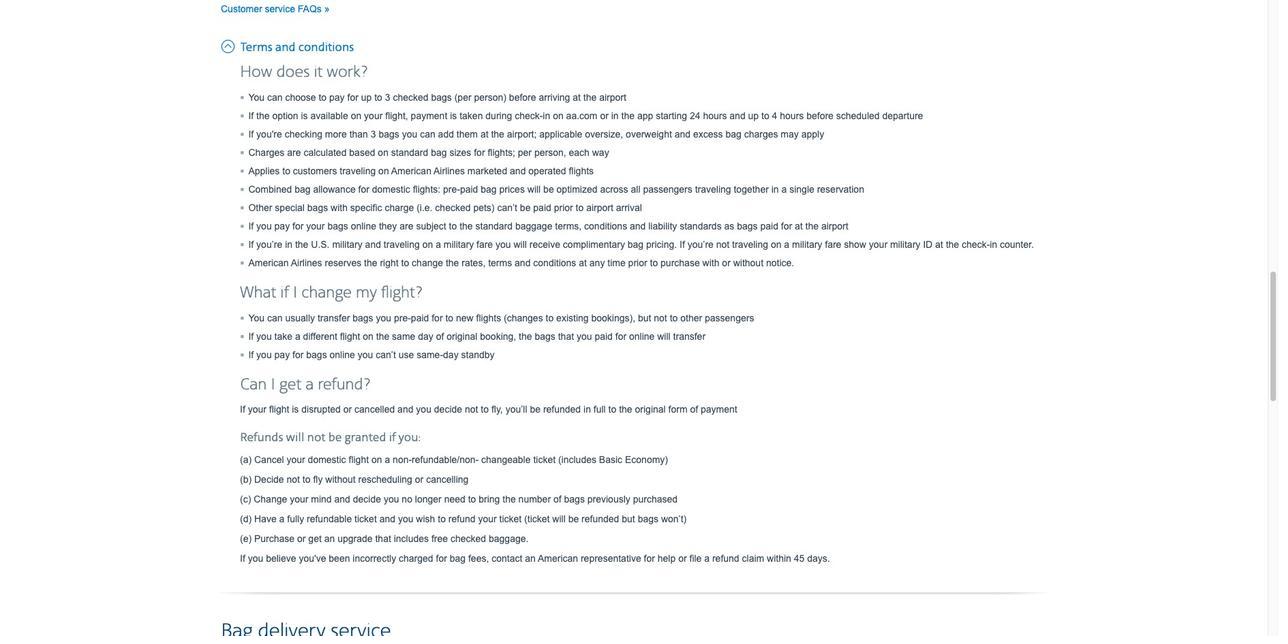 Task type: locate. For each thing, give the bounding box(es) containing it.
1 horizontal spatial but
[[638, 313, 651, 324]]

you can choose to pay for up to 3 checked bags (per person) before arriving at the airport
[[248, 92, 626, 103]]

0 horizontal spatial flights
[[476, 313, 501, 324]]

your left "flight,"
[[364, 110, 383, 121]]

any
[[589, 257, 605, 268]]

refund
[[448, 514, 475, 525], [712, 553, 739, 564]]

1 vertical spatial before
[[806, 110, 834, 121]]

may
[[781, 129, 799, 140]]

0 vertical spatial decide
[[434, 404, 462, 415]]

0 horizontal spatial conditions
[[298, 40, 354, 55]]

2 vertical spatial conditions
[[533, 257, 576, 268]]

is left taken
[[450, 110, 457, 121]]

will
[[527, 184, 541, 195], [514, 239, 527, 250], [657, 331, 671, 342], [286, 431, 304, 446], [552, 514, 566, 525]]

original down new
[[447, 331, 477, 342]]

applies to customers traveling on american airlines marketed and operated flights
[[248, 165, 594, 176]]

arriving
[[539, 92, 570, 103]]

refund down (c) change your mind and decide you no longer need to bring the number of bags previously purchased
[[448, 514, 475, 525]]

can't
[[497, 202, 517, 213], [376, 349, 396, 360]]

online down "different"
[[330, 349, 355, 360]]

if you're in the u.s. military and  traveling on a military fare you will  receive complimentary bag pricing. if you're not traveling on a military fare show your military id at the check-in counter.
[[248, 239, 1034, 250]]

1 horizontal spatial up
[[748, 110, 759, 121]]

person,
[[534, 147, 566, 158]]

0 vertical spatial that
[[558, 331, 574, 342]]

1 you from the top
[[248, 92, 265, 103]]

1 military from the left
[[332, 239, 362, 250]]

charges
[[248, 147, 284, 158]]

if for if you're in the u.s. military and  traveling on a military fare you will  receive complimentary bag pricing. if you're not traveling on a military fare show your military id at the check-in counter.
[[248, 239, 254, 250]]

won't)
[[661, 514, 687, 525]]

1 horizontal spatial get
[[308, 534, 322, 544]]

usually
[[285, 313, 315, 324]]

1 vertical spatial pre-
[[394, 313, 411, 324]]

24
[[690, 110, 700, 121]]

at left any
[[579, 257, 587, 268]]

if for if you pay for bags online you can't use same-day standby
[[248, 349, 254, 360]]

you up you: at the bottom left of page
[[416, 404, 431, 415]]

the left u.s.
[[295, 239, 308, 250]]

0 horizontal spatial are
[[287, 147, 301, 158]]

1 vertical spatial pay
[[274, 221, 290, 232]]

conditions down receive
[[533, 257, 576, 268]]

3
[[385, 92, 390, 103], [371, 129, 376, 140]]

0 vertical spatial an
[[324, 534, 335, 544]]

1 vertical spatial change
[[301, 283, 352, 303]]

0 vertical spatial are
[[287, 147, 301, 158]]

can for pay
[[267, 92, 283, 103]]

refund left claim
[[712, 553, 739, 564]]

transfer up "different"
[[318, 313, 350, 324]]

1 horizontal spatial original
[[635, 404, 666, 415]]

1 horizontal spatial check-
[[962, 239, 990, 250]]

flights down each
[[569, 165, 594, 176]]

1 horizontal spatial decide
[[434, 404, 462, 415]]

standard up applies to customers traveling on american airlines marketed and operated flights
[[391, 147, 428, 158]]

on up notice.
[[771, 239, 781, 250]]

if right what
[[280, 283, 289, 303]]

representative
[[581, 553, 641, 564]]

2 you from the top
[[248, 313, 265, 324]]

bring
[[479, 494, 500, 505]]

my
[[356, 283, 377, 303]]

longer
[[415, 494, 442, 505]]

1 horizontal spatial 3
[[385, 92, 390, 103]]

(e)
[[240, 534, 252, 544]]

3 right than
[[371, 129, 376, 140]]

the down other special bags with specific charge (i.e. checked pets) can't be paid prior to airport arrival
[[460, 221, 473, 232]]

number
[[518, 494, 551, 505]]

can up "option"
[[267, 92, 283, 103]]

flight up 'if you pay for bags online you can't use same-day standby'
[[340, 331, 360, 342]]

up
[[361, 92, 372, 103], [748, 110, 759, 121]]

2 you're from the left
[[688, 239, 714, 250]]

the right id
[[946, 239, 959, 250]]

2 military from the left
[[444, 239, 474, 250]]

get up the you've
[[308, 534, 322, 544]]

flight?
[[381, 283, 422, 303]]

2 vertical spatial checked
[[451, 534, 486, 544]]

if left you: at the bottom left of page
[[389, 431, 396, 446]]

1 vertical spatial get
[[308, 534, 322, 544]]

but
[[638, 313, 651, 324], [622, 514, 635, 525]]

transfer
[[318, 313, 350, 324], [673, 331, 706, 342]]

form
[[668, 404, 687, 415]]

1 vertical spatial that
[[375, 534, 391, 544]]

terms
[[241, 40, 272, 55]]

airport up show
[[821, 221, 848, 232]]

if for if you're checking more than 3 bags you can add them at the airport; applicable oversize, overweight and excess bag charges may apply
[[248, 129, 254, 140]]

or
[[600, 110, 609, 121], [722, 257, 731, 268], [343, 404, 352, 415], [415, 474, 423, 485], [297, 534, 306, 544], [678, 553, 687, 564]]

bags down allowance
[[307, 202, 328, 213]]

refunded left the full
[[543, 404, 581, 415]]

0 vertical spatial day
[[418, 331, 433, 342]]

1 vertical spatial without
[[325, 474, 356, 485]]

(ticket
[[524, 514, 550, 525]]

at right them
[[480, 129, 488, 140]]

passengers
[[643, 184, 692, 195], [705, 313, 754, 324]]

2 horizontal spatial conditions
[[584, 221, 627, 232]]

you up terms
[[496, 239, 511, 250]]

incorrectly
[[353, 553, 396, 564]]

the right the full
[[619, 404, 632, 415]]

pay for your
[[274, 221, 290, 232]]

be down operated
[[543, 184, 554, 195]]

1 horizontal spatial american
[[391, 165, 431, 176]]

available
[[310, 110, 348, 121]]

bags down "flight,"
[[379, 129, 399, 140]]

fare left show
[[825, 239, 841, 250]]

0 vertical spatial checked
[[393, 92, 428, 103]]

paid up the if you pay for your bags online they are subject to the standard baggage terms, conditions and liability standards as bags paid for at the airport
[[533, 202, 551, 213]]

0 horizontal spatial refund
[[448, 514, 475, 525]]

per
[[518, 147, 532, 158]]

if for if the option is available on your flight, payment is taken during check-in on aa.com or in the app starting 24 hours and up to 4 hours before scheduled departure
[[248, 110, 254, 121]]

1 horizontal spatial before
[[806, 110, 834, 121]]

service
[[265, 3, 295, 14]]

in left counter.
[[990, 239, 997, 250]]

1 vertical spatial conditions
[[584, 221, 627, 232]]

you up can at left bottom
[[256, 349, 272, 360]]

scheduled
[[836, 110, 880, 121]]

1 horizontal spatial i
[[293, 283, 297, 303]]

0 horizontal spatial can't
[[376, 349, 396, 360]]

2 hours from the left
[[780, 110, 804, 121]]

4 military from the left
[[890, 239, 920, 250]]

hours
[[703, 110, 727, 121], [780, 110, 804, 121]]

basic
[[599, 454, 622, 465]]

more
[[325, 129, 347, 140]]

0 vertical spatial online
[[351, 221, 376, 232]]

0 vertical spatial refund
[[448, 514, 475, 525]]

online down specific
[[351, 221, 376, 232]]

you for you can choose to pay for up to 3 checked bags (per person) before arriving at the airport
[[248, 92, 265, 103]]

2 horizontal spatial of
[[690, 404, 698, 415]]

1 horizontal spatial airlines
[[434, 165, 465, 176]]

applicable
[[539, 129, 582, 140]]

combined
[[248, 184, 292, 195]]

1 vertical spatial but
[[622, 514, 635, 525]]

choose
[[285, 92, 316, 103]]

0 vertical spatial check-
[[515, 110, 543, 121]]

(c)
[[240, 494, 251, 505]]

if
[[248, 110, 254, 121], [248, 129, 254, 140], [248, 221, 254, 232], [248, 239, 254, 250], [680, 239, 685, 250], [248, 331, 254, 342], [248, 349, 254, 360], [240, 404, 245, 415], [240, 553, 245, 564]]

a
[[781, 184, 787, 195], [436, 239, 441, 250], [784, 239, 789, 250], [295, 331, 300, 342], [306, 375, 314, 395], [385, 454, 390, 465], [279, 514, 284, 525], [704, 553, 710, 564]]

(c) change your mind and decide you no longer need to bring the number of bags previously purchased
[[240, 494, 678, 505]]

full
[[594, 404, 606, 415]]

0 vertical spatial without
[[733, 257, 763, 268]]

the left app
[[621, 110, 635, 121]]

military up notice.
[[792, 239, 822, 250]]

pre- up same
[[394, 313, 411, 324]]

be right (ticket
[[568, 514, 579, 525]]

fly,
[[491, 404, 503, 415]]

different
[[303, 331, 337, 342]]

1 horizontal spatial hours
[[780, 110, 804, 121]]

airport
[[599, 92, 626, 103], [586, 202, 613, 213], [821, 221, 848, 232]]

if for if your flight is disrupted or cancelled and you decide not to fly, you'll be refunded in full to the original form of payment
[[240, 404, 245, 415]]

airlines down sizes at the top left of the page
[[434, 165, 465, 176]]

refunded
[[543, 404, 581, 415], [581, 514, 619, 525]]

1 horizontal spatial can't
[[497, 202, 517, 213]]

the right the bring
[[503, 494, 516, 505]]

1 horizontal spatial are
[[400, 221, 413, 232]]

1 vertical spatial standard
[[475, 221, 513, 232]]

1 vertical spatial prior
[[628, 257, 647, 268]]

1 horizontal spatial fare
[[825, 239, 841, 250]]

domestic up charge
[[372, 184, 410, 195]]

without right fly on the bottom of the page
[[325, 474, 356, 485]]

but down previously
[[622, 514, 635, 525]]

paid down bookings),
[[595, 331, 613, 342]]

hours right 4
[[780, 110, 804, 121]]

without left notice.
[[733, 257, 763, 268]]

you down (e)
[[248, 553, 263, 564]]

fare
[[476, 239, 493, 250], [825, 239, 841, 250]]

starting
[[656, 110, 687, 121]]

0 vertical spatial pre-
[[443, 184, 460, 195]]

for up notice.
[[781, 221, 792, 232]]

you down no
[[398, 514, 413, 525]]

0 horizontal spatial but
[[622, 514, 635, 525]]

0 horizontal spatial prior
[[554, 202, 573, 213]]

if for if you take a different flight on the same day of original booking, the bags that you paid for online will transfer
[[248, 331, 254, 342]]

ticket
[[533, 454, 556, 465], [354, 514, 377, 525], [499, 514, 522, 525]]

traveling down "as"
[[732, 239, 768, 250]]

and up (e) purchase or get an upgrade that includes free checked baggage. in the bottom left of the page
[[379, 514, 395, 525]]

can't left "use"
[[376, 349, 396, 360]]

0 vertical spatial airlines
[[434, 165, 465, 176]]

0 vertical spatial american
[[391, 165, 431, 176]]

show
[[844, 239, 866, 250]]

1 vertical spatial refunded
[[581, 514, 619, 525]]

or down refund?
[[343, 404, 352, 415]]

0 horizontal spatial decide
[[353, 494, 381, 505]]

0 vertical spatial before
[[509, 92, 536, 103]]

airlines down u.s.
[[291, 257, 322, 268]]

other special bags with specific charge (i.e. checked pets) can't be paid prior to airport arrival
[[248, 202, 642, 213]]

the
[[583, 92, 597, 103], [256, 110, 270, 121], [621, 110, 635, 121], [491, 129, 504, 140], [460, 221, 473, 232], [805, 221, 819, 232], [295, 239, 308, 250], [946, 239, 959, 250], [364, 257, 377, 268], [446, 257, 459, 268], [376, 331, 389, 342], [519, 331, 532, 342], [619, 404, 632, 415], [503, 494, 516, 505]]

includes
[[394, 534, 429, 544]]

checked for 3
[[393, 92, 428, 103]]

you up refund?
[[358, 349, 373, 360]]

1 vertical spatial airlines
[[291, 257, 322, 268]]

1 vertical spatial can't
[[376, 349, 396, 360]]

1 vertical spatial flights
[[476, 313, 501, 324]]

0 vertical spatial airport
[[599, 92, 626, 103]]

use
[[399, 349, 414, 360]]

flight up (b) decide not to fly without rescheduling or cancelling
[[349, 454, 369, 465]]

paid up notice.
[[760, 221, 778, 232]]

contact
[[492, 553, 522, 564]]

the left rates,
[[446, 257, 459, 268]]

1 vertical spatial payment
[[701, 404, 737, 415]]

standards
[[680, 221, 722, 232]]

day up same-
[[418, 331, 433, 342]]

2 horizontal spatial american
[[538, 553, 578, 564]]

you're
[[256, 239, 282, 250], [688, 239, 714, 250]]

1 vertical spatial refund
[[712, 553, 739, 564]]

of right form
[[690, 404, 698, 415]]

same-
[[417, 349, 443, 360]]

1 vertical spatial i
[[271, 375, 275, 395]]

on up applicable
[[553, 110, 564, 121]]

check- left counter.
[[962, 239, 990, 250]]

is up 'checking'
[[301, 110, 308, 121]]

other
[[680, 313, 702, 324]]

purchase
[[661, 257, 700, 268]]

u.s.
[[311, 239, 330, 250]]

0 vertical spatial standard
[[391, 147, 428, 158]]

bag down customers
[[295, 184, 310, 195]]

0 vertical spatial transfer
[[318, 313, 350, 324]]

previously
[[587, 494, 630, 505]]

0 vertical spatial flights
[[569, 165, 594, 176]]

conditions up it
[[298, 40, 354, 55]]

1 horizontal spatial standard
[[475, 221, 513, 232]]

wish
[[416, 514, 435, 525]]

0 horizontal spatial that
[[375, 534, 391, 544]]

a left single
[[781, 184, 787, 195]]

pay down special on the top left of the page
[[274, 221, 290, 232]]

pay
[[329, 92, 345, 103], [274, 221, 290, 232], [274, 349, 290, 360]]

you for you can usually transfer bags you pre-paid for to new flights (changes to existing bookings), but not to other passengers
[[248, 313, 265, 324]]

of up same-
[[436, 331, 444, 342]]

they
[[379, 221, 397, 232]]

customer
[[221, 3, 262, 14]]

traveling down based
[[340, 165, 376, 176]]

and up charges
[[730, 110, 745, 121]]

be left granted
[[328, 431, 342, 446]]

0 horizontal spatial of
[[436, 331, 444, 342]]

for down take
[[292, 349, 304, 360]]

refunds
[[240, 431, 283, 446]]

in
[[543, 110, 550, 121], [611, 110, 619, 121], [771, 184, 779, 195], [285, 239, 292, 250], [990, 239, 997, 250], [583, 404, 591, 415]]

military
[[332, 239, 362, 250], [444, 239, 474, 250], [792, 239, 822, 250], [890, 239, 920, 250]]

pre- up other special bags with specific charge (i.e. checked pets) can't be paid prior to airport arrival
[[443, 184, 460, 195]]

american
[[391, 165, 431, 176], [248, 257, 289, 268], [538, 553, 578, 564]]

0 horizontal spatial without
[[325, 474, 356, 485]]

flights up booking,
[[476, 313, 501, 324]]

purchase
[[254, 534, 295, 544]]

bags down purchased
[[638, 514, 658, 525]]

get
[[279, 375, 301, 395], [308, 534, 322, 544]]

2 vertical spatial pay
[[274, 349, 290, 360]]

1 horizontal spatial pre-
[[443, 184, 460, 195]]

i right can at left bottom
[[271, 375, 275, 395]]

app
[[637, 110, 653, 121]]

0 vertical spatial up
[[361, 92, 372, 103]]

decide down (b) decide not to fly without rescheduling or cancelling
[[353, 494, 381, 505]]

if for if you pay for your bags online they are subject to the standard baggage terms, conditions and liability standards as bags paid for at the airport
[[248, 221, 254, 232]]

1 vertical spatial flight
[[269, 404, 289, 415]]

1 hours from the left
[[703, 110, 727, 121]]

1 vertical spatial online
[[629, 331, 655, 342]]

1 horizontal spatial that
[[558, 331, 574, 342]]

0 horizontal spatial get
[[279, 375, 301, 395]]

flight
[[340, 331, 360, 342], [269, 404, 289, 415], [349, 454, 369, 465]]

day
[[418, 331, 433, 342], [443, 349, 458, 360]]

(a) cancel your domestic flight on a non-refundable/non- changeable ticket (includes basic economy)
[[240, 454, 668, 465]]

ticket left (includes
[[533, 454, 556, 465]]

0 vertical spatial refunded
[[543, 404, 581, 415]]

without
[[733, 257, 763, 268], [325, 474, 356, 485]]

original
[[447, 331, 477, 342], [635, 404, 666, 415]]

are down 'checking'
[[287, 147, 301, 158]]

before up apply
[[806, 110, 834, 121]]

1 vertical spatial passengers
[[705, 313, 754, 324]]

0 horizontal spatial you're
[[256, 239, 282, 250]]

bags down "different"
[[306, 349, 327, 360]]

if you believe you've been incorrectly charged for bag fees, contact an american representative for help or file a refund claim within 45 days.
[[240, 553, 830, 564]]

1 horizontal spatial if
[[389, 431, 396, 446]]

1 vertical spatial an
[[525, 553, 536, 564]]

that down the existing
[[558, 331, 574, 342]]

up up charges
[[748, 110, 759, 121]]



Task type: vqa. For each thing, say whether or not it's contained in the screenshot.
before
yes



Task type: describe. For each thing, give the bounding box(es) containing it.
refund?
[[318, 375, 370, 395]]

the left right
[[364, 257, 377, 268]]

bag right the excess
[[726, 129, 741, 140]]

is for cancelled
[[292, 404, 299, 415]]

a up notice.
[[784, 239, 789, 250]]

if for if you believe you've been incorrectly charged for bag fees, contact an american representative for help or file a refund claim within 45 days.
[[240, 553, 245, 564]]

for down free
[[436, 553, 447, 564]]

(b) decide not to fly without rescheduling or cancelling
[[240, 474, 469, 485]]

0 horizontal spatial domestic
[[308, 454, 346, 465]]

on right based
[[378, 147, 388, 158]]

for down bookings),
[[615, 331, 626, 342]]

id
[[923, 239, 933, 250]]

0 horizontal spatial airlines
[[291, 257, 322, 268]]

0 horizontal spatial refunded
[[543, 404, 581, 415]]

than
[[349, 129, 368, 140]]

new
[[456, 313, 474, 324]]

baggage.
[[489, 534, 529, 544]]

the up if the option is available on your flight, payment is taken during check-in on aa.com or in the app starting 24 hours and up to 4 hours before scheduled departure
[[583, 92, 597, 103]]

in right together
[[771, 184, 779, 195]]

bags left previously
[[564, 494, 585, 505]]

overweight
[[626, 129, 672, 140]]

or up longer
[[415, 474, 423, 485]]

0 horizontal spatial before
[[509, 92, 536, 103]]

2 vertical spatial online
[[330, 349, 355, 360]]

the down during
[[491, 129, 504, 140]]

and up if you're in the u.s. military and  traveling on a military fare you will  receive complimentary bag pricing. if you're not traveling on a military fare show your military id at the check-in counter.
[[630, 221, 646, 232]]

terms and conditions
[[241, 40, 354, 55]]

for up specific
[[358, 184, 369, 195]]

pets)
[[473, 202, 495, 213]]

2 vertical spatial airport
[[821, 221, 848, 232]]

subject
[[416, 221, 446, 232]]

bags left (per
[[431, 92, 452, 103]]

is for your
[[301, 110, 308, 121]]

large image
[[221, 36, 238, 54]]

0 vertical spatial i
[[293, 283, 297, 303]]

0 horizontal spatial passengers
[[643, 184, 692, 195]]

bag down add
[[431, 147, 447, 158]]

person)
[[474, 92, 506, 103]]

pricing.
[[646, 239, 677, 250]]

on down subject
[[422, 239, 433, 250]]

in left the full
[[583, 404, 591, 415]]

arrival
[[616, 202, 642, 213]]

checked for free
[[451, 534, 486, 544]]

existing
[[556, 313, 589, 324]]

1 you're from the left
[[256, 239, 282, 250]]

paid up pets)
[[460, 184, 478, 195]]

you down other
[[256, 221, 272, 232]]

standby
[[461, 349, 495, 360]]

receive
[[529, 239, 560, 250]]

bags up u.s.
[[327, 221, 348, 232]]

rates,
[[462, 257, 486, 268]]

can
[[240, 375, 267, 395]]

together
[[734, 184, 769, 195]]

and down starting
[[675, 129, 691, 140]]

can i get a refund?
[[240, 375, 370, 395]]

2 vertical spatial flight
[[349, 454, 369, 465]]

you left take
[[256, 331, 272, 342]]

0 horizontal spatial ticket
[[354, 514, 377, 525]]

them
[[457, 129, 478, 140]]

or down "as"
[[722, 257, 731, 268]]

prices
[[499, 184, 525, 195]]

believe
[[266, 553, 296, 564]]

on up rescheduling at the bottom of the page
[[371, 454, 382, 465]]

decide
[[254, 474, 284, 485]]

0 vertical spatial domestic
[[372, 184, 410, 195]]

free
[[431, 534, 448, 544]]

2 vertical spatial american
[[538, 553, 578, 564]]

fly
[[313, 474, 323, 485]]

2 horizontal spatial is
[[450, 110, 457, 121]]

bag left pricing.
[[628, 239, 644, 250]]

customers
[[293, 165, 337, 176]]

at down single
[[795, 221, 803, 232]]

in down "arriving"
[[543, 110, 550, 121]]

purchased
[[633, 494, 678, 505]]

paid up same
[[411, 313, 429, 324]]

have
[[254, 514, 277, 525]]

a right take
[[295, 331, 300, 342]]

0 horizontal spatial i
[[271, 375, 275, 395]]

bag down marketed on the left top
[[481, 184, 497, 195]]

pre- for flights:
[[443, 184, 460, 195]]

0 vertical spatial get
[[279, 375, 301, 395]]

work?
[[327, 63, 368, 82]]

0 vertical spatial prior
[[554, 202, 573, 213]]

you've
[[299, 553, 326, 564]]

3 military from the left
[[792, 239, 822, 250]]

1 vertical spatial decide
[[353, 494, 381, 505]]

0 horizontal spatial original
[[447, 331, 477, 342]]

checking
[[285, 129, 322, 140]]

notice.
[[766, 257, 794, 268]]

across
[[600, 184, 628, 195]]

you're
[[256, 129, 282, 140]]

your right show
[[869, 239, 888, 250]]

the up you're
[[256, 110, 270, 121]]

be right you'll
[[530, 404, 541, 415]]

not down "as"
[[716, 239, 729, 250]]

1 vertical spatial with
[[702, 257, 719, 268]]

1 vertical spatial check-
[[962, 239, 990, 250]]

apply
[[801, 129, 824, 140]]

traveling up right
[[384, 239, 420, 250]]

you:
[[398, 431, 421, 446]]

(b)
[[240, 474, 252, 485]]

on up charge
[[378, 165, 389, 176]]

0 horizontal spatial standard
[[391, 147, 428, 158]]

0 horizontal spatial change
[[301, 283, 352, 303]]

for down work?
[[347, 92, 358, 103]]

0 vertical spatial flight
[[340, 331, 360, 342]]

or down fully
[[297, 534, 306, 544]]

on up than
[[351, 110, 361, 121]]

0 vertical spatial if
[[280, 283, 289, 303]]

bag left 'fees,' at the bottom of the page
[[450, 553, 466, 564]]

faqs
[[298, 3, 322, 14]]

and up does
[[275, 40, 296, 55]]

reserves
[[325, 257, 361, 268]]

not right decide
[[287, 474, 300, 485]]

baggage
[[515, 221, 552, 232]]

0 horizontal spatial transfer
[[318, 313, 350, 324]]

claim
[[742, 553, 764, 564]]

and down they
[[365, 239, 381, 250]]

1 horizontal spatial flights
[[569, 165, 594, 176]]

your up u.s.
[[306, 221, 325, 232]]

if you pay for bags online you can't use same-day standby
[[248, 349, 495, 360]]

0 vertical spatial of
[[436, 331, 444, 342]]

oversize,
[[585, 129, 623, 140]]

not left "other"
[[654, 313, 667, 324]]

(a)
[[240, 454, 252, 465]]

all
[[631, 184, 640, 195]]

pay for bags
[[274, 349, 290, 360]]

1 horizontal spatial payment
[[701, 404, 737, 415]]

your up fully
[[290, 494, 308, 505]]

0 horizontal spatial american
[[248, 257, 289, 268]]

(d)
[[240, 514, 252, 525]]

0 vertical spatial payment
[[411, 110, 447, 121]]

2 horizontal spatial ticket
[[533, 454, 556, 465]]

terms and conditions link
[[221, 36, 354, 56]]

a down subject
[[436, 239, 441, 250]]

1 horizontal spatial an
[[525, 553, 536, 564]]

and right terms
[[515, 257, 531, 268]]

it
[[314, 63, 323, 82]]

the down '(changes' at the left of the page
[[519, 331, 532, 342]]

for left new
[[432, 313, 443, 324]]

bags down '(changes' at the left of the page
[[535, 331, 555, 342]]

the down single
[[805, 221, 819, 232]]

or up oversize,
[[600, 110, 609, 121]]

in up oversize,
[[611, 110, 619, 121]]

1 vertical spatial can
[[420, 129, 435, 140]]

counter.
[[1000, 239, 1034, 250]]

1 vertical spatial original
[[635, 404, 666, 415]]

for left help
[[644, 553, 655, 564]]

1 vertical spatial if
[[389, 431, 396, 446]]

liability
[[648, 221, 677, 232]]

you down my at the top left of page
[[376, 313, 391, 324]]

1 horizontal spatial change
[[412, 257, 443, 268]]

calculated
[[304, 147, 347, 158]]

1 vertical spatial up
[[748, 110, 759, 121]]

airport;
[[507, 129, 537, 140]]

1 vertical spatial are
[[400, 221, 413, 232]]

in left u.s.
[[285, 239, 292, 250]]

a right file
[[704, 553, 710, 564]]

terms,
[[555, 221, 582, 232]]

your right cancel
[[287, 454, 305, 465]]

0 horizontal spatial with
[[331, 202, 348, 213]]

(includes
[[558, 454, 596, 465]]

0 vertical spatial pay
[[329, 92, 345, 103]]

sizes
[[449, 147, 471, 158]]

days.
[[807, 553, 830, 564]]

pre- for you
[[394, 313, 411, 324]]

1 horizontal spatial ticket
[[499, 514, 522, 525]]

departure
[[882, 110, 923, 121]]

bags down my at the top left of page
[[353, 313, 373, 324]]

not down disrupted
[[307, 431, 325, 446]]

you'll
[[506, 404, 527, 415]]

0 vertical spatial conditions
[[298, 40, 354, 55]]

disrupted
[[301, 404, 341, 415]]

1 horizontal spatial prior
[[628, 257, 647, 268]]

at right id
[[935, 239, 943, 250]]

fully
[[287, 514, 304, 525]]

charges are calculated based on standard bag sizes for flights; per person, each way
[[248, 147, 609, 158]]

been
[[329, 553, 350, 564]]

you down the existing
[[577, 331, 592, 342]]

1 vertical spatial of
[[690, 404, 698, 415]]

1 vertical spatial checked
[[435, 202, 471, 213]]

1 vertical spatial transfer
[[673, 331, 706, 342]]

and up you: at the bottom left of page
[[397, 404, 413, 415]]

2 vertical spatial of
[[553, 494, 561, 505]]

at up aa.com
[[573, 92, 581, 103]]

be up baggage
[[520, 202, 531, 213]]

0 vertical spatial can't
[[497, 202, 517, 213]]

0 horizontal spatial an
[[324, 534, 335, 544]]

customer service faqs
[[221, 3, 324, 14]]

special
[[275, 202, 305, 213]]

cancel
[[254, 454, 284, 465]]

right
[[380, 257, 399, 268]]

bookings),
[[591, 313, 635, 324]]

how does it work?
[[240, 63, 368, 82]]

2 fare from the left
[[825, 239, 841, 250]]

1 vertical spatial day
[[443, 349, 458, 360]]

within
[[767, 553, 791, 564]]

you down "flight,"
[[402, 129, 417, 140]]

cancelled
[[354, 404, 395, 415]]

specific
[[350, 202, 382, 213]]

a up disrupted
[[306, 375, 314, 395]]

can for bags
[[267, 313, 283, 324]]

for down special on the top left of the page
[[292, 221, 304, 232]]

1 fare from the left
[[476, 239, 493, 250]]

if your flight is disrupted or cancelled and you decide not to fly, you'll be refunded in full to the original form of payment
[[240, 404, 737, 415]]

your down can at left bottom
[[248, 404, 266, 415]]

mind
[[311, 494, 332, 505]]

1 vertical spatial 3
[[371, 129, 376, 140]]

1 vertical spatial airport
[[586, 202, 613, 213]]

your down the bring
[[478, 514, 497, 525]]

a left non-
[[385, 454, 390, 465]]

need
[[444, 494, 465, 505]]

same
[[392, 331, 415, 342]]

0 horizontal spatial day
[[418, 331, 433, 342]]

1 horizontal spatial conditions
[[533, 257, 576, 268]]

(i.e.
[[417, 202, 432, 213]]

(per
[[454, 92, 471, 103]]

bags right "as"
[[737, 221, 758, 232]]

charges
[[744, 129, 778, 140]]



